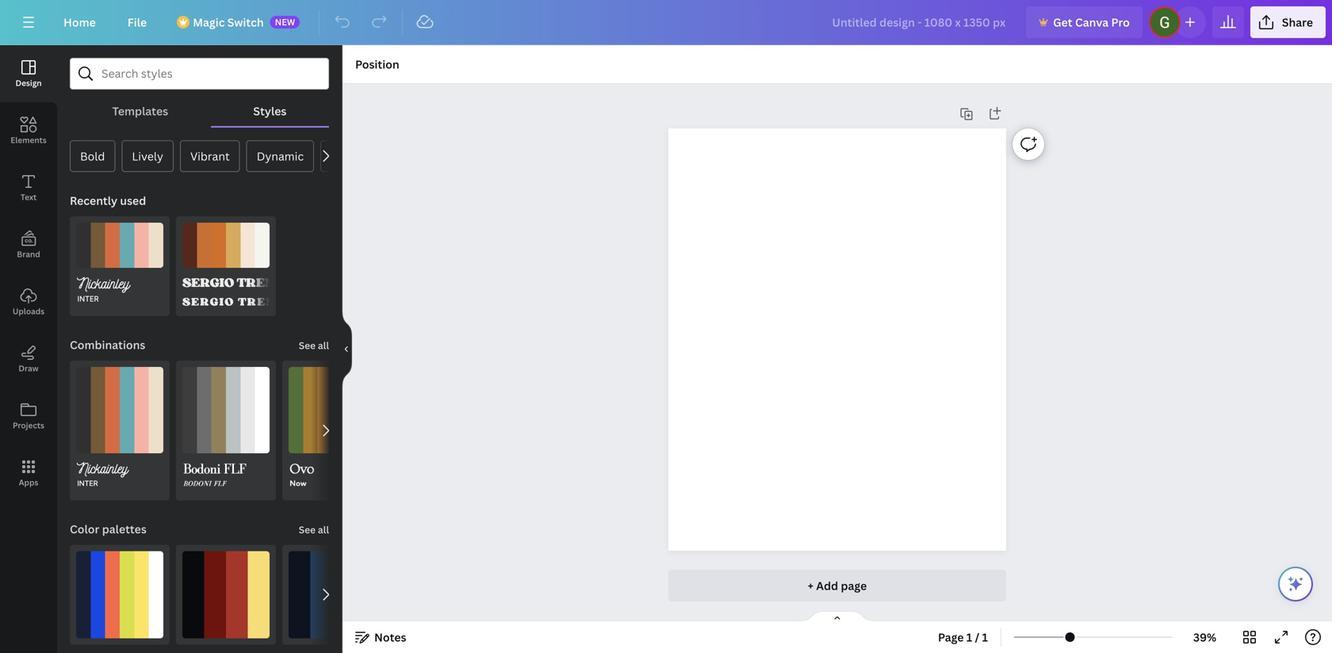 Task type: locate. For each thing, give the bounding box(es) containing it.
0 vertical spatial sergio
[[182, 275, 234, 290]]

notes
[[374, 630, 406, 645]]

color
[[70, 522, 99, 537]]

all for combinations
[[318, 339, 329, 352]]

sergio
[[182, 275, 234, 290], [182, 295, 235, 309]]

2 all from the top
[[318, 524, 329, 537]]

0 vertical spatial all
[[318, 339, 329, 352]]

styles
[[253, 103, 287, 119]]

new
[[275, 16, 295, 28]]

see all for color palettes
[[299, 524, 329, 537]]

Search styles search field
[[102, 59, 297, 89]]

brand button
[[0, 217, 57, 274]]

see all left "hide" image
[[299, 339, 329, 352]]

Design title text field
[[820, 6, 1020, 38]]

palettes
[[102, 522, 147, 537]]

see for color palettes
[[299, 524, 316, 537]]

position button
[[349, 52, 406, 77]]

1 vertical spatial sergio
[[182, 295, 235, 309]]

combinations button
[[68, 329, 147, 361]]

combinations
[[70, 337, 145, 353]]

apply "neon noise" style image
[[76, 552, 163, 639]]

color palettes button
[[68, 514, 148, 545]]

1
[[967, 630, 973, 645], [982, 630, 988, 645]]

see for combinations
[[299, 339, 316, 352]]

1 vertical spatial see all
[[299, 524, 329, 537]]

0 vertical spatial trendy
[[237, 275, 294, 290]]

recently
[[70, 193, 117, 208]]

0 horizontal spatial 1
[[967, 630, 973, 645]]

0 vertical spatial see
[[299, 339, 316, 352]]

2 see all button from the top
[[297, 514, 331, 545]]

pro
[[1112, 15, 1130, 30]]

main menu bar
[[0, 0, 1332, 45]]

0 vertical spatial see all
[[299, 339, 329, 352]]

text
[[21, 192, 37, 203]]

1 vertical spatial all
[[318, 524, 329, 537]]

templates button
[[70, 96, 211, 126]]

see all for combinations
[[299, 339, 329, 352]]

see all button for color palettes
[[297, 514, 331, 545]]

1 all from the top
[[318, 339, 329, 352]]

1 see all button from the top
[[297, 329, 331, 361]]

elements button
[[0, 102, 57, 159]]

1 vertical spatial see
[[299, 524, 316, 537]]

1 horizontal spatial 1
[[982, 630, 988, 645]]

get
[[1053, 15, 1073, 30]]

dynamic button
[[246, 140, 314, 172]]

see all up apply "midnight moon" style image
[[299, 524, 329, 537]]

see left "hide" image
[[299, 339, 316, 352]]

draw
[[19, 363, 39, 374]]

0 vertical spatial see all button
[[297, 329, 331, 361]]

1 right "/"
[[982, 630, 988, 645]]

see all
[[299, 339, 329, 352], [299, 524, 329, 537]]

see
[[299, 339, 316, 352], [299, 524, 316, 537]]

1 sergio from the top
[[182, 275, 234, 290]]

+
[[808, 579, 814, 594]]

1 see from the top
[[299, 339, 316, 352]]

projects button
[[0, 388, 57, 445]]

magic switch
[[193, 15, 264, 30]]

2 1 from the left
[[982, 630, 988, 645]]

apps
[[19, 477, 38, 488]]

2 see from the top
[[299, 524, 316, 537]]

apply "outback flower" style image
[[182, 552, 270, 639]]

see all button left "hide" image
[[297, 329, 331, 361]]

see all button up apply "midnight moon" style image
[[297, 514, 331, 545]]

all for color palettes
[[318, 524, 329, 537]]

home link
[[51, 6, 108, 38]]

1 vertical spatial trendy
[[238, 295, 295, 309]]

see up apply "midnight moon" style image
[[299, 524, 316, 537]]

1 left "/"
[[967, 630, 973, 645]]

1 1 from the left
[[967, 630, 973, 645]]

all up apply "midnight moon" style image
[[318, 524, 329, 537]]

canva assistant image
[[1286, 575, 1305, 594]]

all left "hide" image
[[318, 339, 329, 352]]

trendy
[[237, 275, 294, 290], [238, 295, 295, 309]]

2 see all from the top
[[299, 524, 329, 537]]

1 see all from the top
[[299, 339, 329, 352]]

1 vertical spatial see all button
[[297, 514, 331, 545]]

design
[[15, 78, 42, 88]]

share button
[[1251, 6, 1326, 38]]

magic
[[193, 15, 225, 30]]

all
[[318, 339, 329, 352], [318, 524, 329, 537]]

canva
[[1075, 15, 1109, 30]]

uploads
[[13, 306, 45, 317]]

see all button
[[297, 329, 331, 361], [297, 514, 331, 545]]



Task type: describe. For each thing, give the bounding box(es) containing it.
draw button
[[0, 331, 57, 388]]

uploads button
[[0, 274, 57, 331]]

vibrant button
[[180, 140, 240, 172]]

+ add page button
[[668, 570, 1007, 602]]

position
[[355, 57, 399, 72]]

dynamic
[[257, 149, 304, 164]]

used
[[120, 193, 146, 208]]

lively
[[132, 149, 163, 164]]

hide image
[[342, 311, 352, 387]]

notes button
[[349, 625, 413, 650]]

share
[[1282, 15, 1313, 30]]

vibrant
[[190, 149, 230, 164]]

sergio trendy sergio trendy
[[182, 275, 295, 309]]

side panel tab list
[[0, 45, 57, 502]]

show pages image
[[799, 611, 876, 623]]

bold
[[80, 149, 105, 164]]

apply "midnight moon" style image
[[289, 552, 376, 639]]

get canva pro
[[1053, 15, 1130, 30]]

page
[[938, 630, 964, 645]]

recently used
[[70, 193, 146, 208]]

brand
[[17, 249, 40, 260]]

styles button
[[211, 96, 329, 126]]

elements
[[11, 135, 47, 146]]

+ add page
[[808, 579, 867, 594]]

text button
[[0, 159, 57, 217]]

add
[[816, 579, 838, 594]]

home
[[63, 15, 96, 30]]

39%
[[1194, 630, 1217, 645]]

get canva pro button
[[1026, 6, 1143, 38]]

apps button
[[0, 445, 57, 502]]

page 1 / 1
[[938, 630, 988, 645]]

39% button
[[1179, 625, 1231, 650]]

see all button for combinations
[[297, 329, 331, 361]]

2 sergio from the top
[[182, 295, 235, 309]]

page
[[841, 579, 867, 594]]

projects
[[13, 420, 44, 431]]

/
[[975, 630, 980, 645]]

design button
[[0, 45, 57, 102]]

file button
[[115, 6, 160, 38]]

file
[[128, 15, 147, 30]]

color palettes
[[70, 522, 147, 537]]

bold button
[[70, 140, 115, 172]]

lively button
[[122, 140, 174, 172]]

switch
[[227, 15, 264, 30]]

templates
[[112, 103, 168, 119]]



Task type: vqa. For each thing, say whether or not it's contained in the screenshot.
'ease'
no



